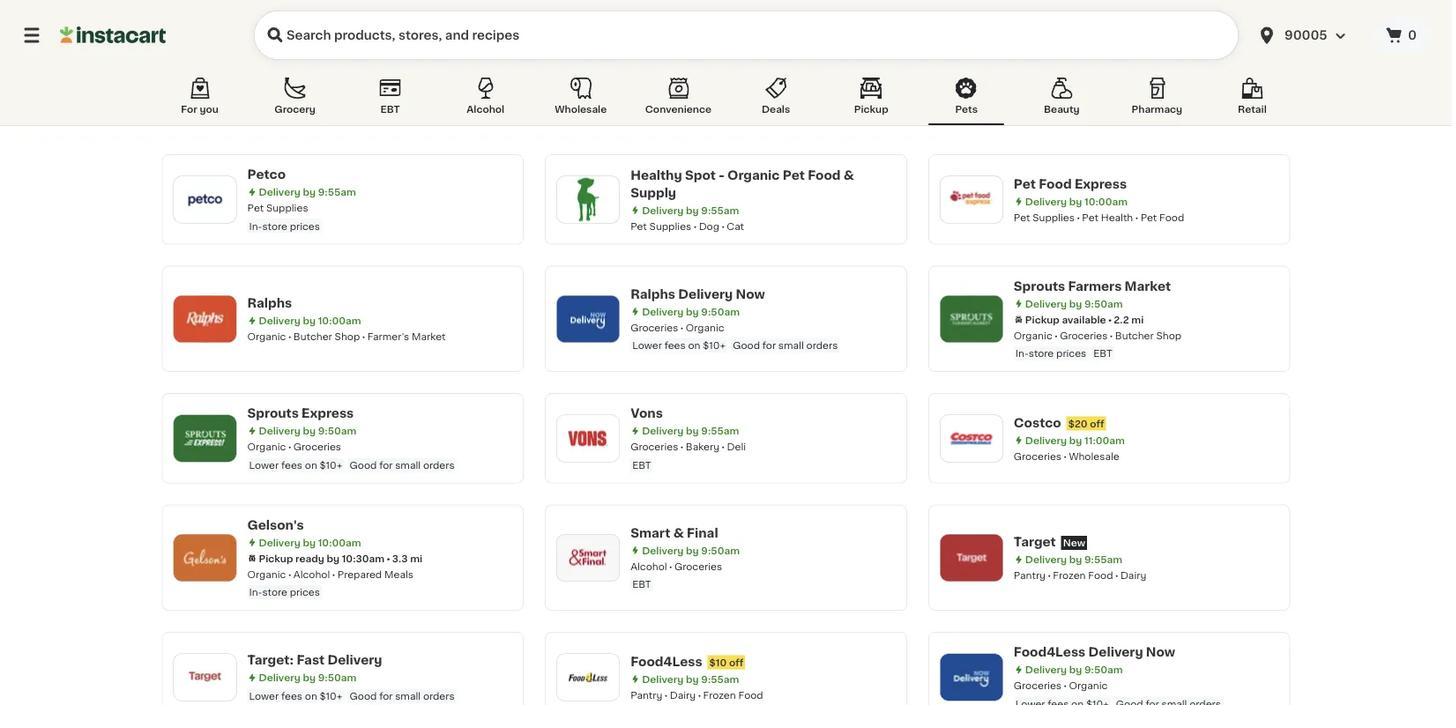 Task type: vqa. For each thing, say whether or not it's contained in the screenshot.
HISTORY
no



Task type: describe. For each thing, give the bounding box(es) containing it.
delivery by 9:50am for sprouts express
[[259, 427, 357, 436]]

on for delivery
[[688, 341, 701, 351]]

90005
[[1285, 29, 1328, 41]]

delivery by 9:55am for healthy spot - organic pet food & supply
[[642, 205, 740, 215]]

mi for sprouts farmers market
[[1132, 315, 1144, 325]]

11:00am
[[1085, 436, 1126, 445]]

9:55am down $10
[[702, 675, 740, 684]]

supply
[[631, 186, 677, 199]]

alcohol inside organic alcohol prepared meals in-store prices
[[294, 570, 330, 580]]

lower fees on $10+ good for small orders
[[249, 692, 455, 701]]

ebt inside ebt button
[[381, 105, 400, 114]]

ready
[[296, 554, 324, 564]]

by for gelson's
[[303, 538, 316, 548]]

sprouts express logo image
[[182, 416, 228, 462]]

groceries inside the groceries bakery deli ebt
[[631, 442, 679, 452]]

alcohol for alcohol
[[467, 105, 505, 114]]

1 horizontal spatial express
[[1075, 178, 1127, 190]]

0 horizontal spatial shop
[[335, 332, 360, 342]]

$10+ for delivery
[[703, 341, 726, 351]]

pantry for food4less
[[631, 690, 663, 700]]

ebt inside organic groceries butcher shop in-store prices ebt
[[1094, 349, 1113, 359]]

pickup button
[[834, 74, 910, 125]]

sprouts for sprouts express
[[247, 408, 299, 420]]

pet supplies pet health pet food
[[1014, 212, 1185, 222]]

groceries organic
[[1014, 681, 1108, 691]]

by down $20
[[1070, 436, 1083, 445]]

alcohol groceries ebt
[[631, 562, 723, 590]]

prices inside pet supplies in-store prices
[[290, 221, 320, 231]]

pickup for gelson's
[[259, 554, 293, 564]]

orders for sprouts express
[[423, 460, 455, 470]]

smart
[[631, 527, 671, 539]]

1 vertical spatial market
[[412, 332, 446, 342]]

food4less for food4less $10 off
[[631, 656, 703, 668]]

bakery
[[686, 442, 720, 452]]

new
[[1064, 538, 1086, 548]]

food4less $10 off
[[631, 656, 744, 668]]

organic inside organic alcohol prepared meals in-store prices
[[247, 570, 286, 580]]

small for ralphs delivery now
[[779, 341, 804, 351]]

wholesale inside button
[[555, 105, 607, 114]]

prepared
[[338, 570, 382, 580]]

9:50am for sprouts farmers market
[[1085, 299, 1124, 309]]

target: fast delivery logo image
[[182, 655, 228, 701]]

& inside healthy spot - organic pet food & supply
[[844, 169, 855, 181]]

10:00am for gelson's
[[318, 538, 361, 548]]

2 vertical spatial lower
[[249, 692, 279, 701]]

organic groceries lower fees on $10+ good for small orders
[[247, 442, 455, 470]]

target:
[[247, 655, 294, 667]]

pharmacy
[[1132, 105, 1183, 114]]

shop inside organic groceries butcher shop in-store prices ebt
[[1157, 331, 1182, 341]]

beauty button
[[1024, 74, 1100, 125]]

delivery for healthy spot - organic pet food & supply logo
[[642, 205, 684, 215]]

wholesale button
[[543, 74, 619, 125]]

by for pet food express
[[1070, 196, 1083, 206]]

deals
[[762, 105, 791, 114]]

organic alcohol prepared meals in-store prices
[[247, 570, 414, 598]]

now for ralphs delivery now
[[736, 288, 765, 300]]

sprouts farmers market logo image
[[949, 296, 995, 342]]

2 vertical spatial for
[[379, 692, 393, 701]]

by for ralphs delivery now
[[686, 307, 699, 317]]

ralphs delivery now
[[631, 288, 765, 300]]

pet inside pet supplies in-store prices
[[247, 203, 264, 213]]

groceries wholesale
[[1014, 451, 1120, 461]]

2 vertical spatial small
[[395, 692, 421, 701]]

gelson's logo image
[[182, 535, 228, 581]]

retail
[[1239, 105, 1267, 114]]

0 horizontal spatial butcher
[[294, 332, 332, 342]]

9:55am for petco
[[318, 187, 356, 197]]

small for sprouts express
[[395, 460, 421, 470]]

in- for gelson's
[[249, 588, 262, 598]]

organic down food4less delivery now
[[1070, 681, 1108, 691]]

supplies inside pet supplies in-store prices
[[266, 203, 308, 213]]

0
[[1409, 29, 1418, 41]]

organic butcher shop farmer's market
[[247, 332, 446, 342]]

mi for gelson's
[[410, 554, 423, 564]]

spot
[[685, 169, 716, 181]]

groceries down costco
[[1014, 451, 1062, 461]]

convenience
[[646, 105, 712, 114]]

0 button
[[1374, 18, 1432, 53]]

by right ready
[[327, 554, 340, 564]]

fast
[[297, 655, 325, 667]]

good for express
[[350, 460, 377, 470]]

sprouts farmers market
[[1014, 280, 1172, 292]]

grocery
[[275, 105, 316, 114]]

healthy spot - organic pet food & supply logo image
[[566, 177, 611, 223]]

2 vertical spatial fees
[[281, 692, 303, 701]]

9:50am for food4less delivery now
[[1085, 666, 1124, 675]]

pet supplies in-store prices
[[247, 203, 320, 231]]

alcohol for alcohol groceries ebt
[[631, 562, 667, 572]]

sprouts for sprouts farmers market
[[1014, 280, 1066, 292]]

2.2
[[1114, 315, 1130, 325]]

delivery for sprouts express logo
[[259, 427, 301, 436]]

ralphs for ralphs delivery now
[[631, 288, 676, 300]]

0 horizontal spatial frozen
[[704, 690, 736, 700]]

target new
[[1014, 536, 1086, 548]]

groceries organic lower fees on $10+ good for small orders
[[631, 323, 838, 351]]

gelson's
[[247, 519, 304, 531]]

sprouts express
[[247, 408, 354, 420]]

delivery by 10:00am for gelson's
[[259, 538, 361, 548]]

delivery by 9:50am for smart & final
[[642, 546, 740, 556]]

by for target: fast delivery
[[303, 674, 316, 683]]

delivery by 9:50am for food4less delivery now
[[1026, 666, 1124, 675]]

9:55am up pantry frozen food dairy at right bottom
[[1085, 555, 1123, 565]]

you
[[200, 105, 219, 114]]

deli
[[727, 442, 746, 452]]

healthy
[[631, 169, 682, 181]]

by for sprouts farmers market
[[1070, 299, 1083, 309]]

groceries inside organic groceries lower fees on $10+ good for small orders
[[294, 442, 341, 452]]

health
[[1102, 212, 1134, 222]]

ebt inside alcohol groceries ebt
[[633, 580, 652, 590]]

in- inside pet supplies in-store prices
[[249, 221, 262, 231]]

10:30am
[[342, 554, 385, 564]]

pets
[[956, 105, 978, 114]]

cat
[[727, 221, 745, 231]]

organic right 'ralphs logo'
[[247, 332, 286, 342]]

2.2 mi
[[1114, 315, 1144, 325]]

9:55am for healthy spot - organic pet food & supply
[[702, 205, 740, 215]]

$10
[[710, 658, 727, 668]]

for you button
[[162, 74, 238, 125]]

by for petco
[[303, 187, 316, 197]]

costco $20 off
[[1014, 417, 1105, 429]]

delivery by 9:50am for ralphs delivery now
[[642, 307, 740, 317]]

pet inside healthy spot - organic pet food & supply
[[783, 169, 805, 181]]

delivery by 9:55am up pantry dairy frozen food
[[642, 675, 740, 684]]

$20
[[1069, 419, 1088, 429]]

vons logo image
[[566, 416, 611, 462]]

food inside healthy spot - organic pet food & supply
[[808, 169, 841, 181]]

1 horizontal spatial wholesale
[[1070, 451, 1120, 461]]

organic inside groceries organic lower fees on $10+ good for small orders
[[686, 323, 725, 333]]

retail button
[[1215, 74, 1291, 125]]

delivery by 9:55am down 'new'
[[1026, 555, 1123, 565]]

pickup ready by 10:30am
[[259, 554, 385, 564]]

alcohol button
[[448, 74, 524, 125]]

by up pantry frozen food dairy at right bottom
[[1070, 555, 1083, 565]]

0 horizontal spatial &
[[674, 527, 684, 539]]

convenience button
[[639, 74, 719, 125]]

1 90005 button from the left
[[1247, 11, 1374, 60]]

target: fast delivery
[[247, 655, 382, 667]]

off for costco
[[1091, 419, 1105, 429]]

delivery for the sprouts farmers market logo
[[1026, 299, 1067, 309]]

2 90005 button from the left
[[1257, 11, 1363, 60]]

orders for ralphs delivery now
[[807, 341, 838, 351]]

2 vertical spatial on
[[305, 692, 317, 701]]

grocery button
[[257, 74, 333, 125]]

by for ralphs
[[303, 316, 316, 326]]

delivery for pet food express logo
[[1026, 196, 1067, 206]]



Task type: locate. For each thing, give the bounding box(es) containing it.
$10+ inside organic groceries lower fees on $10+ good for small orders
[[320, 460, 343, 470]]

0 vertical spatial good
[[733, 341, 760, 351]]

3.3 mi
[[392, 554, 423, 564]]

lower
[[633, 341, 662, 351], [249, 460, 279, 470], [249, 692, 279, 701]]

2 horizontal spatial supplies
[[1033, 212, 1075, 222]]

groceries down vons
[[631, 442, 679, 452]]

& left "final"
[[674, 527, 684, 539]]

0 horizontal spatial market
[[412, 332, 446, 342]]

supplies for pet food express
[[1033, 212, 1075, 222]]

lower for sprouts express
[[249, 460, 279, 470]]

by up groceries organic
[[1070, 666, 1083, 675]]

supplies down petco
[[266, 203, 308, 213]]

by up organic butcher shop farmer's market
[[303, 316, 316, 326]]

organic
[[728, 169, 780, 181], [686, 323, 725, 333], [1014, 331, 1053, 341], [247, 332, 286, 342], [247, 442, 286, 452], [247, 570, 286, 580], [1070, 681, 1108, 691]]

pickup inside button
[[855, 105, 889, 114]]

for inside organic groceries lower fees on $10+ good for small orders
[[379, 460, 393, 470]]

9:50am
[[1085, 299, 1124, 309], [702, 307, 740, 317], [318, 427, 357, 436], [702, 546, 740, 556], [1085, 666, 1124, 675], [318, 674, 357, 683]]

9:55am up deli
[[702, 427, 740, 436]]

now
[[736, 288, 765, 300], [1147, 647, 1176, 659]]

groceries down ralphs delivery now
[[631, 323, 679, 333]]

1 horizontal spatial mi
[[1132, 315, 1144, 325]]

1 vertical spatial good
[[350, 460, 377, 470]]

pantry down the "food4less $10 off"
[[631, 690, 663, 700]]

target logo image
[[949, 535, 995, 581]]

1 vertical spatial wholesale
[[1070, 451, 1120, 461]]

by for sprouts express
[[303, 427, 316, 436]]

express
[[1075, 178, 1127, 190], [302, 408, 354, 420]]

ralphs for ralphs
[[247, 297, 292, 309]]

delivery for 'costco logo'
[[1026, 436, 1067, 445]]

$10+ down sprouts express
[[320, 460, 343, 470]]

groceries down food4less delivery now
[[1014, 681, 1062, 691]]

pantry frozen food dairy
[[1014, 571, 1147, 581]]

by
[[303, 187, 316, 197], [1070, 196, 1083, 206], [686, 205, 699, 215], [1070, 299, 1083, 309], [686, 307, 699, 317], [303, 316, 316, 326], [303, 427, 316, 436], [686, 427, 699, 436], [1070, 436, 1083, 445], [303, 538, 316, 548], [686, 546, 699, 556], [327, 554, 340, 564], [1070, 555, 1083, 565], [1070, 666, 1083, 675], [303, 674, 316, 683], [686, 675, 699, 684]]

0 vertical spatial sprouts
[[1014, 280, 1066, 292]]

store down petco
[[262, 221, 287, 231]]

delivery by 9:50am down ralphs delivery now
[[642, 307, 740, 317]]

1 vertical spatial in-
[[1016, 349, 1029, 359]]

1 vertical spatial 10:00am
[[318, 316, 361, 326]]

pantry down target at the right bottom of page
[[1014, 571, 1046, 581]]

groceries bakery deli ebt
[[631, 442, 746, 470]]

off inside costco $20 off
[[1091, 419, 1105, 429]]

delivery by 10:00am up organic butcher shop farmer's market
[[259, 316, 361, 326]]

organic down sprouts express
[[247, 442, 286, 452]]

good down ralphs delivery now
[[733, 341, 760, 351]]

2 vertical spatial store
[[262, 588, 287, 598]]

$10+
[[703, 341, 726, 351], [320, 460, 343, 470], [320, 692, 343, 701]]

ralphs delivery now logo image
[[566, 296, 611, 342]]

by for healthy spot - organic pet food & supply
[[686, 205, 699, 215]]

in- inside organic alcohol prepared meals in-store prices
[[249, 588, 262, 598]]

1 vertical spatial small
[[395, 460, 421, 470]]

delivery by 9:50am
[[1026, 299, 1124, 309], [642, 307, 740, 317], [259, 427, 357, 436], [642, 546, 740, 556], [1026, 666, 1124, 675], [259, 674, 357, 683]]

lower right ralphs delivery now logo
[[633, 341, 662, 351]]

2 vertical spatial $10+
[[320, 692, 343, 701]]

organic down pickup available
[[1014, 331, 1053, 341]]

delivery for vons logo
[[642, 427, 684, 436]]

1 vertical spatial prices
[[1057, 349, 1087, 359]]

dog
[[699, 221, 720, 231]]

store down pickup available
[[1029, 349, 1054, 359]]

alcohol inside alcohol groceries ebt
[[631, 562, 667, 572]]

0 vertical spatial pickup
[[855, 105, 889, 114]]

organic inside organic groceries butcher shop in-store prices ebt
[[1014, 331, 1053, 341]]

delivery for smart & final logo
[[642, 546, 684, 556]]

1 vertical spatial store
[[1029, 349, 1054, 359]]

$10+ down 'target: fast delivery'
[[320, 692, 343, 701]]

organic inside organic groceries lower fees on $10+ good for small orders
[[247, 442, 286, 452]]

prices inside organic alcohol prepared meals in-store prices
[[290, 588, 320, 598]]

organic inside healthy spot - organic pet food & supply
[[728, 169, 780, 181]]

ebt button
[[353, 74, 428, 125]]

food4less
[[1014, 647, 1086, 659], [631, 656, 703, 668]]

by down pet food express
[[1070, 196, 1083, 206]]

lower down target:
[[249, 692, 279, 701]]

1 horizontal spatial food4less
[[1014, 647, 1086, 659]]

store inside pet supplies in-store prices
[[262, 221, 287, 231]]

9:55am up dog
[[702, 205, 740, 215]]

food4less up groceries organic
[[1014, 647, 1086, 659]]

by up bakery at the left bottom
[[686, 427, 699, 436]]

0 horizontal spatial off
[[729, 658, 744, 668]]

for for sprouts express
[[379, 460, 393, 470]]

delivery for food4less delivery now logo
[[1026, 666, 1067, 675]]

pantry dairy frozen food
[[631, 690, 764, 700]]

delivery by 9:50am for target: fast delivery
[[259, 674, 357, 683]]

10:00am up pet supplies pet health pet food on the right top of the page
[[1085, 196, 1128, 206]]

for
[[181, 105, 197, 114]]

0 vertical spatial small
[[779, 341, 804, 351]]

1 vertical spatial for
[[379, 460, 393, 470]]

mi right 3.3
[[410, 554, 423, 564]]

delivery by 9:50am down sprouts express
[[259, 427, 357, 436]]

fees down fast
[[281, 692, 303, 701]]

organic right -
[[728, 169, 780, 181]]

prices inside organic groceries butcher shop in-store prices ebt
[[1057, 349, 1087, 359]]

2 vertical spatial pickup
[[259, 554, 293, 564]]

-
[[719, 169, 725, 181]]

0 vertical spatial mi
[[1132, 315, 1144, 325]]

delivery for food4less logo
[[642, 675, 684, 684]]

lower inside organic groceries lower fees on $10+ good for small orders
[[249, 460, 279, 470]]

1 horizontal spatial market
[[1125, 280, 1172, 292]]

deals button
[[738, 74, 814, 125]]

9:50am down "final"
[[702, 546, 740, 556]]

3.3
[[392, 554, 408, 564]]

delivery for 'ralphs logo'
[[259, 316, 301, 326]]

small inside groceries organic lower fees on $10+ good for small orders
[[779, 341, 804, 351]]

delivery for target logo
[[1026, 555, 1067, 565]]

for you
[[181, 105, 219, 114]]

2 vertical spatial orders
[[423, 692, 455, 701]]

in- inside organic groceries butcher shop in-store prices ebt
[[1016, 349, 1029, 359]]

supplies down pet food express
[[1033, 212, 1075, 222]]

delivery by 9:50am down "final"
[[642, 546, 740, 556]]

delivery by 11:00am
[[1026, 436, 1126, 445]]

delivery for ralphs delivery now logo
[[642, 307, 684, 317]]

orders inside organic groceries lower fees on $10+ good for small orders
[[423, 460, 455, 470]]

dairy up food4less delivery now
[[1121, 571, 1147, 581]]

groceries inside organic groceries butcher shop in-store prices ebt
[[1060, 331, 1108, 341]]

organic groceries butcher shop in-store prices ebt
[[1014, 331, 1182, 359]]

butcher down the 2.2 mi
[[1116, 331, 1154, 341]]

by up ready
[[303, 538, 316, 548]]

1 vertical spatial lower
[[249, 460, 279, 470]]

groceries
[[631, 323, 679, 333], [1060, 331, 1108, 341], [294, 442, 341, 452], [631, 442, 679, 452], [1014, 451, 1062, 461], [675, 562, 723, 572], [1014, 681, 1062, 691]]

lower up gelson's
[[249, 460, 279, 470]]

1 vertical spatial &
[[674, 527, 684, 539]]

pickup
[[855, 105, 889, 114], [1026, 315, 1060, 325], [259, 554, 293, 564]]

ralphs right 'ralphs logo'
[[247, 297, 292, 309]]

farmers
[[1069, 280, 1122, 292]]

petco logo image
[[182, 177, 228, 223]]

pharmacy button
[[1120, 74, 1196, 125]]

prices
[[290, 221, 320, 231], [1057, 349, 1087, 359], [290, 588, 320, 598]]

0 vertical spatial fees
[[665, 341, 686, 351]]

0 vertical spatial now
[[736, 288, 765, 300]]

express up organic groceries lower fees on $10+ good for small orders
[[302, 408, 354, 420]]

0 horizontal spatial mi
[[410, 554, 423, 564]]

vons
[[631, 408, 663, 420]]

1 horizontal spatial supplies
[[650, 221, 692, 231]]

1 horizontal spatial now
[[1147, 647, 1176, 659]]

10:00am for ralphs
[[318, 316, 361, 326]]

by up pet supplies in-store prices
[[303, 187, 316, 197]]

2 vertical spatial 10:00am
[[318, 538, 361, 548]]

pets button
[[929, 74, 1005, 125]]

market right "farmer's" in the top of the page
[[412, 332, 446, 342]]

0 vertical spatial off
[[1091, 419, 1105, 429]]

0 vertical spatial dairy
[[1121, 571, 1147, 581]]

by for smart & final
[[686, 546, 699, 556]]

0 vertical spatial lower
[[633, 341, 662, 351]]

9:50am for target: fast delivery
[[318, 674, 357, 683]]

instacart image
[[60, 25, 166, 46]]

final
[[687, 527, 719, 539]]

0 vertical spatial for
[[763, 341, 776, 351]]

fees inside groceries organic lower fees on $10+ good for small orders
[[665, 341, 686, 351]]

0 horizontal spatial pantry
[[631, 690, 663, 700]]

dairy
[[1121, 571, 1147, 581], [670, 690, 696, 700]]

pet supplies dog cat
[[631, 221, 745, 231]]

delivery by 9:50am down fast
[[259, 674, 357, 683]]

delivery by 9:55am for petco
[[259, 187, 356, 197]]

10:00am up 'pickup ready by 10:30am'
[[318, 538, 361, 548]]

sprouts right sprouts express logo
[[247, 408, 299, 420]]

supplies down the supply
[[650, 221, 692, 231]]

good inside organic groceries lower fees on $10+ good for small orders
[[350, 460, 377, 470]]

target
[[1014, 536, 1057, 548]]

0 vertical spatial orders
[[807, 341, 838, 351]]

1 horizontal spatial dairy
[[1121, 571, 1147, 581]]

prices for gelson's
[[290, 588, 320, 598]]

frozen down 'new'
[[1054, 571, 1086, 581]]

off up 11:00am
[[1091, 419, 1105, 429]]

food4less delivery now logo image
[[949, 655, 995, 701]]

by down sprouts express
[[303, 427, 316, 436]]

9:50am for ralphs delivery now
[[702, 307, 740, 317]]

small
[[779, 341, 804, 351], [395, 460, 421, 470], [395, 692, 421, 701]]

off right $10
[[729, 658, 744, 668]]

delivery by 9:55am for vons
[[642, 427, 740, 436]]

fees for ralphs
[[665, 341, 686, 351]]

1 vertical spatial pantry
[[631, 690, 663, 700]]

costco
[[1014, 417, 1062, 429]]

90005 button
[[1247, 11, 1374, 60], [1257, 11, 1363, 60]]

in-
[[249, 221, 262, 231], [1016, 349, 1029, 359], [249, 588, 262, 598]]

fees inside organic groceries lower fees on $10+ good for small orders
[[281, 460, 303, 470]]

0 vertical spatial on
[[688, 341, 701, 351]]

10:00am
[[1085, 196, 1128, 206], [318, 316, 361, 326], [318, 538, 361, 548]]

2 vertical spatial good
[[350, 692, 377, 701]]

1 horizontal spatial pickup
[[855, 105, 889, 114]]

small inside organic groceries lower fees on $10+ good for small orders
[[395, 460, 421, 470]]

orders inside groceries organic lower fees on $10+ good for small orders
[[807, 341, 838, 351]]

1 vertical spatial pickup
[[1026, 315, 1060, 325]]

shop
[[1157, 331, 1182, 341], [335, 332, 360, 342]]

delivery by 9:50am up groceries organic
[[1026, 666, 1124, 675]]

store for sprouts farmers market
[[1029, 349, 1054, 359]]

1 vertical spatial fees
[[281, 460, 303, 470]]

in- down petco
[[249, 221, 262, 231]]

1 horizontal spatial &
[[844, 169, 855, 181]]

lower for ralphs delivery now
[[633, 341, 662, 351]]

delivery by 10:00am for ralphs
[[259, 316, 361, 326]]

0 horizontal spatial now
[[736, 288, 765, 300]]

on down sprouts express
[[305, 460, 317, 470]]

delivery for petco logo
[[259, 187, 301, 197]]

0 vertical spatial 10:00am
[[1085, 196, 1128, 206]]

store inside organic alcohol prepared meals in-store prices
[[262, 588, 287, 598]]

store inside organic groceries butcher shop in-store prices ebt
[[1029, 349, 1054, 359]]

in- up target:
[[249, 588, 262, 598]]

on down ralphs delivery now
[[688, 341, 701, 351]]

available
[[1062, 315, 1107, 325]]

groceries down "final"
[[675, 562, 723, 572]]

0 vertical spatial in-
[[249, 221, 262, 231]]

0 horizontal spatial ralphs
[[247, 297, 292, 309]]

off for food4less
[[729, 658, 744, 668]]

0 vertical spatial pantry
[[1014, 571, 1046, 581]]

0 horizontal spatial dairy
[[670, 690, 696, 700]]

groceries down sprouts express
[[294, 442, 341, 452]]

mi right 2.2
[[1132, 315, 1144, 325]]

0 vertical spatial store
[[262, 221, 287, 231]]

by for food4less delivery now
[[1070, 666, 1083, 675]]

by up pet supplies dog cat
[[686, 205, 699, 215]]

1 vertical spatial mi
[[410, 554, 423, 564]]

delivery by 9:55am up pet supplies in-store prices
[[259, 187, 356, 197]]

1 horizontal spatial ralphs
[[631, 288, 676, 300]]

for inside groceries organic lower fees on $10+ good for small orders
[[763, 341, 776, 351]]

1 horizontal spatial butcher
[[1116, 331, 1154, 341]]

organic down ralphs delivery now
[[686, 323, 725, 333]]

2 horizontal spatial alcohol
[[631, 562, 667, 572]]

0 vertical spatial delivery by 10:00am
[[1026, 196, 1128, 206]]

ralphs logo image
[[182, 296, 228, 342]]

for
[[763, 341, 776, 351], [379, 460, 393, 470], [379, 692, 393, 701]]

fees for sprouts
[[281, 460, 303, 470]]

fees down ralphs delivery now
[[665, 341, 686, 351]]

farmer's
[[368, 332, 410, 342]]

store for gelson's
[[262, 588, 287, 598]]

mi
[[1132, 315, 1144, 325], [410, 554, 423, 564]]

1 horizontal spatial sprouts
[[1014, 280, 1066, 292]]

pet food express logo image
[[949, 177, 995, 223]]

sprouts
[[1014, 280, 1066, 292], [247, 408, 299, 420]]

groceries inside groceries organic lower fees on $10+ good for small orders
[[631, 323, 679, 333]]

0 vertical spatial prices
[[290, 221, 320, 231]]

food4less logo image
[[566, 655, 611, 701]]

delivery by 10:00am for pet food express
[[1026, 196, 1128, 206]]

good down 'target: fast delivery'
[[350, 692, 377, 701]]

alcohol inside button
[[467, 105, 505, 114]]

butcher inside organic groceries butcher shop in-store prices ebt
[[1116, 331, 1154, 341]]

groceries down available
[[1060, 331, 1108, 341]]

delivery by 9:50am for sprouts farmers market
[[1026, 299, 1124, 309]]

on
[[688, 341, 701, 351], [305, 460, 317, 470], [305, 692, 317, 701]]

1 vertical spatial orders
[[423, 460, 455, 470]]

2 vertical spatial delivery by 10:00am
[[259, 538, 361, 548]]

food4less delivery now
[[1014, 647, 1176, 659]]

on for express
[[305, 460, 317, 470]]

ralphs right ralphs delivery now logo
[[631, 288, 676, 300]]

delivery by 9:55am up pet supplies dog cat
[[642, 205, 740, 215]]

$10+ down ralphs delivery now
[[703, 341, 726, 351]]

food4less up pantry dairy frozen food
[[631, 656, 703, 668]]

delivery by 10:00am down pet food express
[[1026, 196, 1128, 206]]

1 vertical spatial off
[[729, 658, 744, 668]]

0 horizontal spatial pickup
[[259, 554, 293, 564]]

9:55am
[[318, 187, 356, 197], [702, 205, 740, 215], [702, 427, 740, 436], [1085, 555, 1123, 565], [702, 675, 740, 684]]

1 horizontal spatial frozen
[[1054, 571, 1086, 581]]

by down "final"
[[686, 546, 699, 556]]

on inside groceries organic lower fees on $10+ good for small orders
[[688, 341, 701, 351]]

2 vertical spatial prices
[[290, 588, 320, 598]]

0 horizontal spatial supplies
[[266, 203, 308, 213]]

$10+ for express
[[320, 460, 343, 470]]

0 vertical spatial express
[[1075, 178, 1127, 190]]

0 horizontal spatial sprouts
[[247, 408, 299, 420]]

shop categories tab list
[[162, 74, 1291, 125]]

pantry
[[1014, 571, 1046, 581], [631, 690, 663, 700]]

by up pantry dairy frozen food
[[686, 675, 699, 684]]

pet food express
[[1014, 178, 1127, 190]]

prices for sprouts farmers market
[[1057, 349, 1087, 359]]

1 horizontal spatial alcohol
[[467, 105, 505, 114]]

supplies
[[266, 203, 308, 213], [1033, 212, 1075, 222], [650, 221, 692, 231]]

10:00am for pet food express
[[1085, 196, 1128, 206]]

organic down gelson's
[[247, 570, 286, 580]]

ebt inside the groceries bakery deli ebt
[[633, 460, 652, 470]]

0 horizontal spatial wholesale
[[555, 105, 607, 114]]

0 vertical spatial wholesale
[[555, 105, 607, 114]]

pickup for sprouts farmers market
[[1026, 315, 1060, 325]]

9:50am for smart & final
[[702, 546, 740, 556]]

delivery for the gelson's logo at the bottom of the page
[[259, 538, 301, 548]]

now for food4less delivery now
[[1147, 647, 1176, 659]]

1 vertical spatial frozen
[[704, 690, 736, 700]]

&
[[844, 169, 855, 181], [674, 527, 684, 539]]

good inside groceries organic lower fees on $10+ good for small orders
[[733, 341, 760, 351]]

on inside organic groceries lower fees on $10+ good for small orders
[[305, 460, 317, 470]]

frozen
[[1054, 571, 1086, 581], [704, 690, 736, 700]]

$10+ inside groceries organic lower fees on $10+ good for small orders
[[703, 341, 726, 351]]

pickup available
[[1026, 315, 1107, 325]]

off
[[1091, 419, 1105, 429], [729, 658, 744, 668]]

store down 'pickup ready by 10:30am'
[[262, 588, 287, 598]]

in- for sprouts farmers market
[[1016, 349, 1029, 359]]

store
[[262, 221, 287, 231], [1029, 349, 1054, 359], [262, 588, 287, 598]]

by for vons
[[686, 427, 699, 436]]

pantry for target
[[1014, 571, 1046, 581]]

beauty
[[1044, 105, 1080, 114]]

0 horizontal spatial alcohol
[[294, 570, 330, 580]]

& down 'pickup' button
[[844, 169, 855, 181]]

delivery by 9:55am
[[259, 187, 356, 197], [642, 205, 740, 215], [642, 427, 740, 436], [1026, 555, 1123, 565], [642, 675, 740, 684]]

sprouts up pickup available
[[1014, 280, 1066, 292]]

market up the 2.2 mi
[[1125, 280, 1172, 292]]

off inside the "food4less $10 off"
[[729, 658, 744, 668]]

1 vertical spatial delivery by 10:00am
[[259, 316, 361, 326]]

healthy spot - organic pet food & supply
[[631, 169, 855, 199]]

Search field
[[254, 11, 1239, 60]]

delivery by 9:55am up bakery at the left bottom
[[642, 427, 740, 436]]

smart & final
[[631, 527, 719, 539]]

9:50am down food4less delivery now
[[1085, 666, 1124, 675]]

food
[[808, 169, 841, 181], [1039, 178, 1072, 190], [1160, 212, 1185, 222], [1089, 571, 1114, 581], [739, 690, 764, 700]]

delivery for target: fast delivery logo
[[259, 674, 301, 683]]

0 vertical spatial frozen
[[1054, 571, 1086, 581]]

1 horizontal spatial off
[[1091, 419, 1105, 429]]

9:55am for vons
[[702, 427, 740, 436]]

9:50am for sprouts express
[[318, 427, 357, 436]]

1 horizontal spatial pantry
[[1014, 571, 1046, 581]]

9:50am down farmers
[[1085, 299, 1124, 309]]

lower inside groceries organic lower fees on $10+ good for small orders
[[633, 341, 662, 351]]

by up available
[[1070, 299, 1083, 309]]

1 vertical spatial $10+
[[320, 460, 343, 470]]

by down ralphs delivery now
[[686, 307, 699, 317]]

0 vertical spatial market
[[1125, 280, 1172, 292]]

9:50am up groceries organic lower fees on $10+ good for small orders
[[702, 307, 740, 317]]

market
[[1125, 280, 1172, 292], [412, 332, 446, 342]]

good for delivery
[[733, 341, 760, 351]]

in- down pickup available
[[1016, 349, 1029, 359]]

None search field
[[254, 11, 1239, 60]]

0 horizontal spatial express
[[302, 408, 354, 420]]

frozen down $10
[[704, 690, 736, 700]]

1 vertical spatial on
[[305, 460, 317, 470]]

1 vertical spatial sprouts
[[247, 408, 299, 420]]

1 vertical spatial dairy
[[670, 690, 696, 700]]

costco logo image
[[949, 416, 995, 462]]

food4less for food4less delivery now
[[1014, 647, 1086, 659]]

by down fast
[[303, 674, 316, 683]]

2 horizontal spatial pickup
[[1026, 315, 1060, 325]]

2 vertical spatial in-
[[249, 588, 262, 598]]

1 vertical spatial now
[[1147, 647, 1176, 659]]

for for ralphs delivery now
[[763, 341, 776, 351]]

dairy down the "food4less $10 off"
[[670, 690, 696, 700]]

petco
[[247, 168, 286, 181]]

butcher
[[1116, 331, 1154, 341], [294, 332, 332, 342]]

delivery by 10:00am up ready
[[259, 538, 361, 548]]

groceries inside alcohol groceries ebt
[[675, 562, 723, 572]]

10:00am up organic butcher shop farmer's market
[[318, 316, 361, 326]]

9:50am up lower fees on $10+ good for small orders
[[318, 674, 357, 683]]

1 vertical spatial express
[[302, 408, 354, 420]]

0 vertical spatial $10+
[[703, 341, 726, 351]]

meals
[[385, 570, 414, 580]]

on down fast
[[305, 692, 317, 701]]

supplies for healthy spot - organic pet food & supply
[[650, 221, 692, 231]]

express up pet supplies pet health pet food on the right top of the page
[[1075, 178, 1127, 190]]

9:50am up organic groceries lower fees on $10+ good for small orders
[[318, 427, 357, 436]]

smart & final logo image
[[566, 535, 611, 581]]



